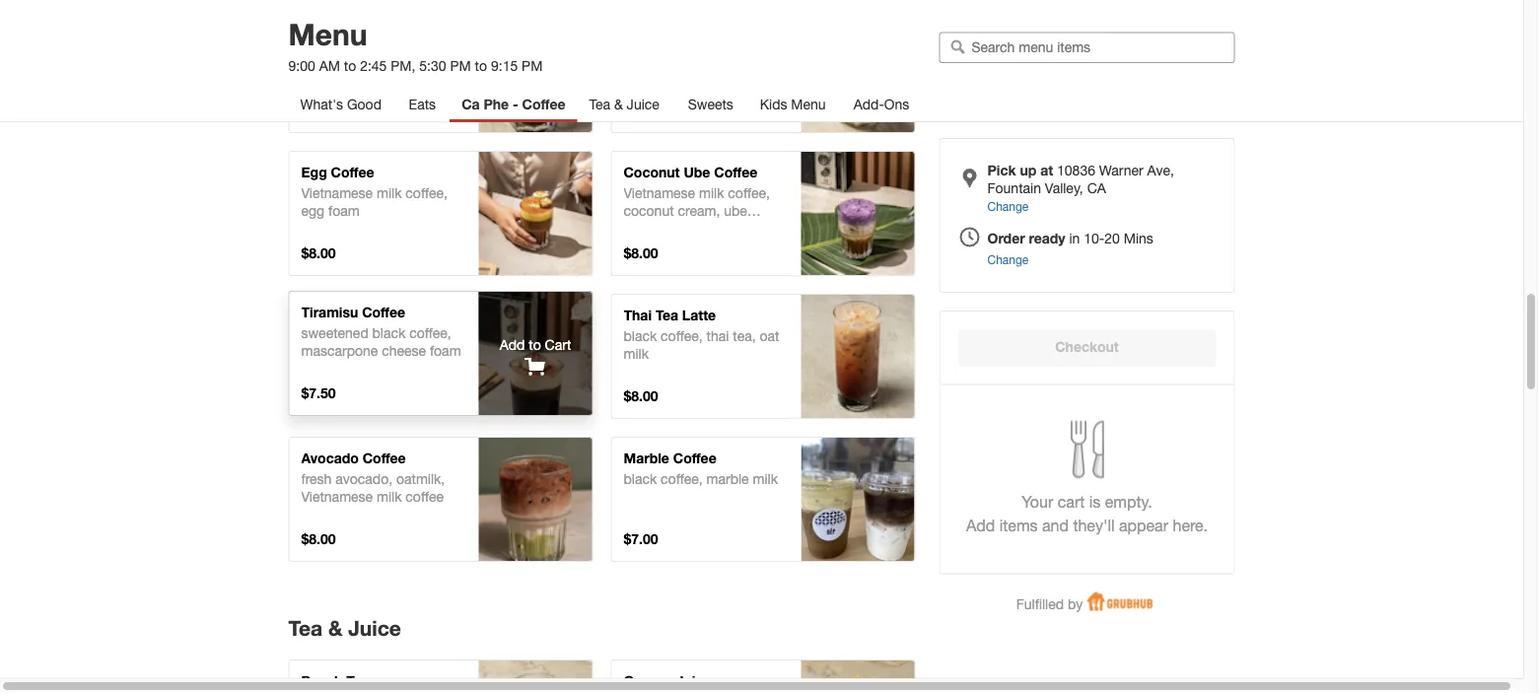 Task type: locate. For each thing, give the bounding box(es) containing it.
1 horizontal spatial &
[[614, 96, 623, 112]]

milk inside 'avocado coffee fresh avocado, oatmilk, vietnamese milk coffee'
[[377, 489, 402, 505]]

vietnamese up coconut
[[624, 185, 696, 201]]

change button for pick up at
[[988, 197, 1029, 215]]

black inside thai tea latte black coffee, thai tea, oat milk
[[624, 328, 657, 344]]

sweets
[[688, 96, 734, 112]]

24 cart image
[[524, 215, 548, 239], [846, 215, 870, 239], [524, 501, 548, 525]]

$8.00 down cream
[[624, 245, 659, 261]]

1 horizontal spatial foam
[[430, 343, 461, 359]]

add to cart for black coffee, thai tea, oat milk
[[822, 339, 894, 356]]

Search menu items text field
[[972, 38, 1226, 56]]

add inside your cart is empty. add items and they'll appear here.
[[967, 517, 996, 535]]

$8.00 for thai tea latte black coffee, thai tea, oat milk
[[624, 388, 659, 404]]

add for fresh avocado, oatmilk, vietnamese milk coffee
[[500, 482, 525, 499]]

tea,
[[733, 328, 756, 344]]

1 vertical spatial change button
[[988, 251, 1029, 268]]

egg
[[301, 164, 327, 180]]

milk down the good
[[377, 185, 402, 201]]

0 vertical spatial black
[[382, 21, 419, 37]]

0 vertical spatial change button
[[988, 197, 1029, 215]]

tea & juice
[[589, 96, 660, 112], [289, 616, 401, 641]]

0 vertical spatial foam
[[328, 203, 360, 219]]

1 24 cart image from the top
[[846, 358, 870, 382]]

0 horizontal spatial pm
[[450, 58, 471, 74]]

1 vertical spatial foam
[[430, 343, 461, 359]]

2 24 cart image from the top
[[846, 501, 870, 525]]

ons
[[885, 96, 910, 112]]

1 vertical spatial black
[[332, 42, 366, 58]]

milk inside thai tea latte black coffee, thai tea, oat milk
[[624, 346, 649, 362]]

in
[[1070, 230, 1081, 246]]

vietnamese down fresh
[[301, 489, 373, 505]]

1 horizontal spatial black
[[382, 21, 419, 37]]

pm
[[450, 58, 471, 74], [522, 58, 543, 74]]

0 vertical spatial tea & juice
[[589, 96, 660, 112]]

0 vertical spatial &
[[614, 96, 623, 112]]

milk down avocado,
[[377, 489, 402, 505]]

milk inside the egg coffee vietnamese milk coffee, egg foam
[[377, 185, 402, 201]]

kids
[[760, 96, 788, 112]]

coffee
[[423, 21, 466, 37], [370, 42, 411, 58], [522, 96, 566, 112], [331, 164, 374, 180], [715, 164, 758, 180], [362, 304, 406, 321], [363, 450, 406, 467], [674, 450, 717, 467]]

1 vertical spatial change
[[988, 253, 1029, 266]]

pick
[[988, 162, 1017, 179]]

cart for fresh avocado, oatmilk, vietnamese milk coffee
[[545, 482, 571, 499]]

to for vietnamese milk coffee, egg foam
[[529, 196, 541, 213]]

coffee, down latte
[[661, 328, 703, 344]]

change button down fountain
[[988, 197, 1029, 215]]

coffee, down marble
[[661, 471, 703, 487]]

tea & juice up coconut on the left of page
[[589, 96, 660, 112]]

black up pm,
[[382, 21, 419, 37]]

$7.00
[[624, 531, 659, 547]]

what's
[[300, 96, 343, 112]]

tea right -
[[589, 96, 611, 112]]

vietnamese up 'egg'
[[301, 185, 373, 201]]

checkout
[[1056, 339, 1119, 355]]

orange
[[624, 673, 673, 690]]

black inside tiramisu coffee sweetened black coffee, mascarpone cheese foam
[[372, 325, 406, 341]]

coffee inside the egg coffee vietnamese milk coffee, egg foam
[[331, 164, 374, 180]]

&
[[614, 96, 623, 112], [328, 616, 343, 641]]

change for order ready
[[988, 253, 1029, 266]]

milk inside marble coffee black coffee, marble milk
[[753, 471, 778, 487]]

fresh
[[301, 471, 332, 487]]

black down thai
[[624, 328, 657, 344]]

egg
[[301, 203, 325, 219]]

coffee, for egg coffee vietnamese milk coffee, egg foam
[[406, 185, 448, 201]]

add to cart for fresh avocado, oatmilk, vietnamese milk coffee
[[500, 482, 571, 499]]

menu up "am"
[[289, 16, 367, 51]]

at
[[1041, 162, 1054, 179]]

juice up peach tea
[[348, 616, 401, 641]]

vietnamese up iced
[[301, 21, 378, 37]]

menu 9:00 am to 2:45 pm, 5:30 pm to 9:15 pm
[[289, 16, 543, 74]]

24 cart image for fresh avocado, oatmilk, vietnamese milk coffee
[[524, 501, 548, 525]]

milk down thai
[[624, 346, 649, 362]]

change button for order ready
[[988, 251, 1029, 268]]

tea up the peach
[[289, 616, 323, 641]]

& up peach tea
[[328, 616, 343, 641]]

coffee up ube
[[715, 164, 758, 180]]

black for coffee
[[372, 325, 406, 341]]

foam inside the egg coffee vietnamese milk coffee, egg foam
[[328, 203, 360, 219]]

24 cart image
[[846, 358, 870, 382], [846, 501, 870, 525]]

0 vertical spatial 24 cart image
[[846, 358, 870, 382]]

thai tea latte black coffee, thai tea, oat milk
[[624, 307, 780, 362]]

tiramisu
[[301, 304, 358, 321]]

add for black coffee, marble milk
[[822, 482, 848, 499]]

cart for black coffee, thai tea, oat milk
[[868, 339, 894, 356]]

0 horizontal spatial menu
[[289, 16, 367, 51]]

here.
[[1173, 517, 1209, 535]]

1 horizontal spatial pm
[[522, 58, 543, 74]]

tea & juice up peach tea
[[289, 616, 401, 641]]

2 change from the top
[[988, 253, 1029, 266]]

tea right thai
[[656, 307, 679, 324]]

0 vertical spatial change
[[988, 199, 1029, 213]]

coffee,
[[406, 185, 448, 201], [728, 185, 770, 201], [410, 325, 452, 341], [661, 328, 703, 344], [661, 471, 703, 487]]

fulfilled by
[[1017, 596, 1083, 612]]

5:30
[[420, 58, 446, 74]]

coffee, inside 'coconut ube coffee vietnamese milk coffee, coconut cream, ube cream $8.00'
[[728, 185, 770, 201]]

to for black coffee, marble milk
[[852, 482, 864, 499]]

coffee, inside thai tea latte black coffee, thai tea, oat milk
[[661, 328, 703, 344]]

$8.00 up marble
[[624, 388, 659, 404]]

cart
[[1058, 493, 1085, 511]]

9:00
[[289, 58, 315, 74]]

appear
[[1120, 517, 1169, 535]]

coffee, inside marble coffee black coffee, marble milk
[[661, 471, 703, 487]]

black right iced
[[332, 42, 366, 58]]

change for pick up at
[[988, 199, 1029, 213]]

cart for vietnamese milk coffee, coconut cream, ube cream
[[868, 196, 894, 213]]

coffee up cheese
[[362, 304, 406, 321]]

milk
[[377, 185, 402, 201], [699, 185, 725, 201], [624, 346, 649, 362], [753, 471, 778, 487], [377, 489, 402, 505]]

2:45
[[360, 58, 387, 74]]

by
[[1068, 596, 1083, 612]]

tea
[[589, 96, 611, 112], [656, 307, 679, 324], [289, 616, 323, 641], [346, 673, 369, 690]]

valley,
[[1046, 180, 1084, 196]]

items
[[1000, 517, 1038, 535]]

to
[[344, 58, 356, 74], [475, 58, 487, 74], [529, 196, 541, 213], [852, 196, 864, 213], [529, 336, 541, 353], [852, 339, 864, 356], [529, 482, 541, 499], [852, 482, 864, 499]]

change down fountain
[[988, 199, 1029, 213]]

add for vietnamese milk coffee, egg foam
[[500, 196, 525, 213]]

coffee up marble
[[674, 450, 717, 467]]

vietnamese
[[301, 21, 378, 37], [301, 185, 373, 201], [624, 185, 696, 201], [301, 489, 373, 505]]

0 horizontal spatial black
[[332, 42, 366, 58]]

menu
[[289, 16, 367, 51], [792, 96, 826, 112]]

cream
[[624, 220, 662, 237]]

pm right 9:15
[[522, 58, 543, 74]]

order ready in 10-20 mins
[[988, 230, 1154, 246]]

add to cart
[[500, 196, 571, 213], [822, 196, 894, 213], [500, 336, 571, 353], [822, 339, 894, 356], [500, 482, 571, 499], [822, 482, 894, 499]]

coffee inside 'avocado coffee fresh avocado, oatmilk, vietnamese milk coffee'
[[363, 450, 406, 467]]

1 horizontal spatial juice
[[627, 96, 660, 112]]

coffee, up cheese
[[410, 325, 452, 341]]

coffee, inside tiramisu coffee sweetened black coffee, mascarpone cheese foam
[[410, 325, 452, 341]]

-
[[513, 96, 519, 112]]

add to cart for vietnamese milk coffee, egg foam
[[500, 196, 571, 213]]

orange juice
[[624, 673, 712, 690]]

10836
[[1058, 162, 1096, 179]]

add for black coffee, thai tea, oat milk
[[822, 339, 848, 356]]

juice left sweets
[[627, 96, 660, 112]]

black up cheese
[[372, 325, 406, 341]]

0 horizontal spatial juice
[[348, 616, 401, 641]]

1 vertical spatial tea & juice
[[289, 616, 401, 641]]

change button down order
[[988, 251, 1029, 268]]

coffee, down eats
[[406, 185, 448, 201]]

add to cart for sweetened black coffee, mascarpone cheese foam
[[500, 336, 571, 353]]

ube
[[724, 203, 748, 219]]

black down marble
[[624, 471, 657, 487]]

pm right 5:30
[[450, 58, 471, 74]]

& left sweets
[[614, 96, 623, 112]]

2 horizontal spatial juice
[[676, 673, 712, 690]]

0 vertical spatial menu
[[289, 16, 367, 51]]

coffee, up ube
[[728, 185, 770, 201]]

coffee inside 'coconut ube coffee vietnamese milk coffee, coconut cream, ube cream $8.00'
[[715, 164, 758, 180]]

ave,
[[1148, 162, 1175, 179]]

coffee, for thai tea latte black coffee, thai tea, oat milk
[[661, 328, 703, 344]]

cart for vietnamese milk coffee, egg foam
[[545, 196, 571, 213]]

$8.00 down 'egg'
[[301, 245, 336, 261]]

add
[[500, 196, 525, 213], [822, 196, 848, 213], [500, 336, 525, 353], [822, 339, 848, 356], [500, 482, 525, 499], [822, 482, 848, 499], [967, 517, 996, 535]]

phe
[[484, 96, 509, 112]]

coffee, inside the egg coffee vietnamese milk coffee, egg foam
[[406, 185, 448, 201]]

0 horizontal spatial &
[[328, 616, 343, 641]]

10-
[[1084, 230, 1105, 246]]

mascarpone
[[301, 343, 378, 359]]

change down order
[[988, 253, 1029, 266]]

milk up cream,
[[699, 185, 725, 201]]

foam right cheese
[[430, 343, 461, 359]]

1 change from the top
[[988, 199, 1029, 213]]

1 vertical spatial juice
[[348, 616, 401, 641]]

vietnamese inside 'avocado coffee fresh avocado, oatmilk, vietnamese milk coffee'
[[301, 489, 373, 505]]

1 horizontal spatial tea & juice
[[589, 96, 660, 112]]

change
[[988, 199, 1029, 213], [988, 253, 1029, 266]]

$8.00 down fresh
[[301, 531, 336, 547]]

menu inside menu 9:00 am to 2:45 pm, 5:30 pm to 9:15 pm
[[289, 16, 367, 51]]

vietnamese black coffee iced black coffee
[[301, 21, 466, 58]]

foam right 'egg'
[[328, 203, 360, 219]]

add to cart for vietnamese milk coffee, coconut cream, ube cream
[[822, 196, 894, 213]]

tea inside thai tea latte black coffee, thai tea, oat milk
[[656, 307, 679, 324]]

coffee up avocado,
[[363, 450, 406, 467]]

tab list
[[289, 87, 996, 122]]

coffee right egg
[[331, 164, 374, 180]]

black
[[382, 21, 419, 37], [332, 42, 366, 58]]

juice right the orange
[[676, 673, 712, 690]]

thai
[[707, 328, 729, 344]]

1 change button from the top
[[988, 197, 1029, 215]]

coffee inside tiramisu coffee sweetened black coffee, mascarpone cheese foam
[[362, 304, 406, 321]]

2 pm from the left
[[522, 58, 543, 74]]

1 horizontal spatial menu
[[792, 96, 826, 112]]

20
[[1105, 230, 1121, 246]]

tiramisu coffee sweetened black coffee, mascarpone cheese foam
[[301, 304, 461, 359]]

0 horizontal spatial foam
[[328, 203, 360, 219]]

2 change button from the top
[[988, 251, 1029, 268]]

menu right kids
[[792, 96, 826, 112]]

good
[[347, 96, 382, 112]]

0 vertical spatial juice
[[627, 96, 660, 112]]

$8.00
[[301, 245, 336, 261], [624, 245, 659, 261], [624, 388, 659, 404], [301, 531, 336, 547]]

1 vertical spatial 24 cart image
[[846, 501, 870, 525]]

vietnamese inside 'coconut ube coffee vietnamese milk coffee, coconut cream, ube cream $8.00'
[[624, 185, 696, 201]]

coconut ube coffee vietnamese milk coffee, coconut cream, ube cream $8.00
[[624, 164, 770, 261]]

your
[[1022, 493, 1054, 511]]

milk right marble
[[753, 471, 778, 487]]

9:15
[[491, 58, 518, 74]]

foam
[[328, 203, 360, 219], [430, 343, 461, 359]]

juice
[[627, 96, 660, 112], [348, 616, 401, 641], [676, 673, 712, 690]]

1 vertical spatial menu
[[792, 96, 826, 112]]



Task type: describe. For each thing, give the bounding box(es) containing it.
eats
[[409, 96, 436, 112]]

fountain
[[988, 180, 1042, 196]]

oatmilk,
[[397, 471, 445, 487]]

sweetened
[[301, 325, 369, 341]]

add-ons
[[854, 96, 910, 112]]

coffee up 5:30
[[423, 21, 466, 37]]

avocado,
[[336, 471, 393, 487]]

mins
[[1124, 230, 1154, 246]]

latte
[[683, 307, 716, 324]]

24 cart image for black coffee, marble milk
[[846, 501, 870, 525]]

to for sweetened black coffee, mascarpone cheese foam
[[529, 336, 541, 353]]

is
[[1090, 493, 1101, 511]]

coconut
[[624, 164, 680, 180]]

24 cart image for black coffee, thai tea, oat milk
[[846, 358, 870, 382]]

to for vietnamese milk coffee, coconut cream, ube cream
[[852, 196, 864, 213]]

vietnamese inside vietnamese black coffee iced black coffee
[[301, 21, 378, 37]]

peach tea
[[301, 673, 369, 690]]

marble
[[624, 450, 670, 467]]

pm,
[[391, 58, 416, 74]]

black inside marble coffee black coffee, marble milk
[[624, 471, 657, 487]]

1 vertical spatial &
[[328, 616, 343, 641]]

am
[[319, 58, 340, 74]]

vietnamese inside the egg coffee vietnamese milk coffee, egg foam
[[301, 185, 373, 201]]

add to cart for black coffee, marble milk
[[822, 482, 894, 499]]

and
[[1043, 517, 1069, 535]]

coconut
[[624, 203, 674, 219]]

kids menu
[[760, 96, 826, 112]]

order
[[988, 230, 1026, 246]]

coffee left 5:30
[[370, 42, 411, 58]]

marble coffee black coffee, marble milk
[[624, 450, 778, 487]]

add for vietnamese milk coffee, coconut cream, ube cream
[[822, 196, 848, 213]]

24 cart image for vietnamese milk coffee, coconut cream, ube cream
[[846, 215, 870, 239]]

& inside "tab list"
[[614, 96, 623, 112]]

pick up at
[[988, 162, 1054, 179]]

checkout button
[[958, 329, 1217, 366]]

up
[[1020, 162, 1037, 179]]

iced
[[301, 42, 328, 58]]

marble
[[707, 471, 749, 487]]

tea right the peach
[[346, 673, 369, 690]]

coffee inside marble coffee black coffee, marble milk
[[674, 450, 717, 467]]

thai
[[624, 307, 652, 324]]

warner
[[1100, 162, 1144, 179]]

2 vertical spatial juice
[[676, 673, 712, 690]]

1 pm from the left
[[450, 58, 471, 74]]

avocado
[[301, 450, 359, 467]]

10836 warner ave, fountain valley, ca
[[988, 162, 1175, 196]]

your cart is empty. add items and they'll appear here.
[[967, 493, 1209, 535]]

black for tea
[[624, 328, 657, 344]]

ready
[[1029, 230, 1066, 246]]

ca
[[1088, 180, 1107, 196]]

peach
[[301, 673, 343, 690]]

add for sweetened black coffee, mascarpone cheese foam
[[500, 336, 525, 353]]

0 horizontal spatial tea & juice
[[289, 616, 401, 641]]

tab list containing what's good
[[289, 87, 996, 122]]

avocado coffee fresh avocado, oatmilk, vietnamese milk coffee
[[301, 450, 445, 505]]

ca
[[462, 96, 480, 112]]

24 cart image for vietnamese milk coffee, egg foam
[[524, 215, 548, 239]]

$8.00 for avocado coffee fresh avocado, oatmilk, vietnamese milk coffee
[[301, 531, 336, 547]]

$8.00 for egg coffee vietnamese milk coffee, egg foam
[[301, 245, 336, 261]]

cream,
[[678, 203, 720, 219]]

cart for black coffee, marble milk
[[868, 482, 894, 499]]

$8.00 inside 'coconut ube coffee vietnamese milk coffee, coconut cream, ube cream $8.00'
[[624, 245, 659, 261]]

to for fresh avocado, oatmilk, vietnamese milk coffee
[[529, 482, 541, 499]]

to for black coffee, thai tea, oat milk
[[852, 339, 864, 356]]

oat
[[760, 328, 780, 344]]

add-
[[854, 96, 885, 112]]

coffee, for tiramisu coffee sweetened black coffee, mascarpone cheese foam
[[410, 325, 452, 341]]

ca phe - coffee
[[462, 96, 566, 112]]

coffee
[[406, 489, 444, 505]]

empty.
[[1106, 493, 1153, 511]]

$7.50
[[301, 385, 336, 401]]

egg coffee vietnamese milk coffee, egg foam
[[301, 164, 448, 219]]

they'll
[[1074, 517, 1115, 535]]

ube
[[684, 164, 711, 180]]

cart for sweetened black coffee, mascarpone cheese foam
[[545, 336, 571, 353]]

coffee right -
[[522, 96, 566, 112]]

what's good
[[300, 96, 382, 112]]

fulfilled
[[1017, 596, 1064, 612]]

milk inside 'coconut ube coffee vietnamese milk coffee, coconut cream, ube cream $8.00'
[[699, 185, 725, 201]]

cheese
[[382, 343, 426, 359]]

foam inside tiramisu coffee sweetened black coffee, mascarpone cheese foam
[[430, 343, 461, 359]]



Task type: vqa. For each thing, say whether or not it's contained in the screenshot.


